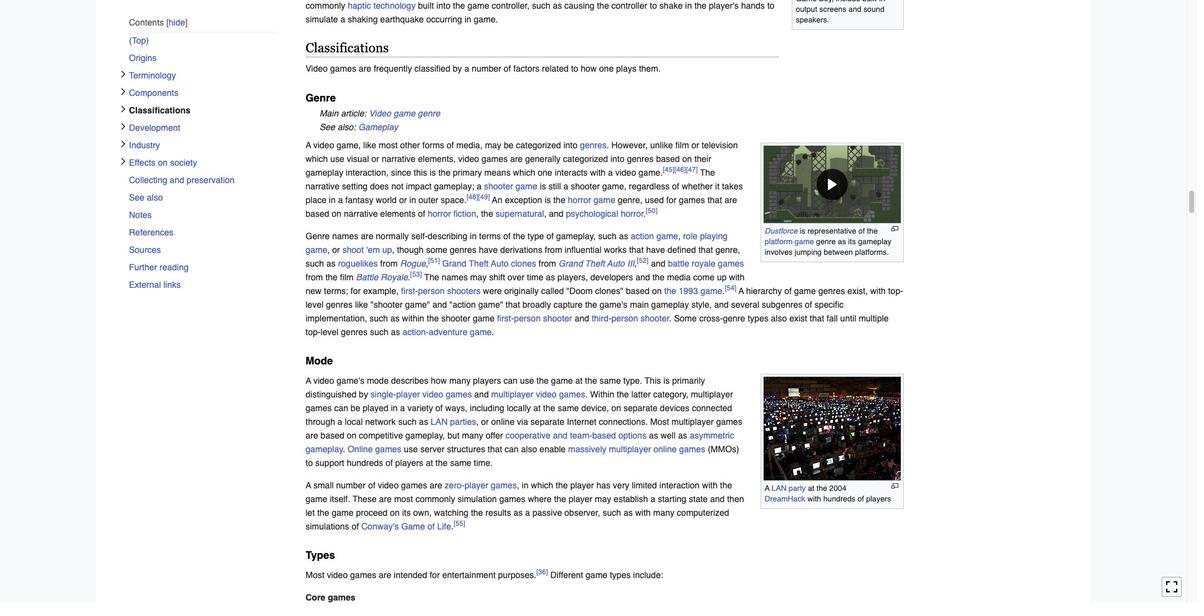 Task type: vqa. For each thing, say whether or not it's contained in the screenshot.
the topmost John Lockwood Kipling Link
no



Task type: describe. For each thing, give the bounding box(es) containing it.
capture
[[554, 300, 583, 310]]

type
[[528, 231, 544, 241]]

use inside a video game's mode describes how many players can use the game at the same type. this is primarily distinguished by
[[520, 376, 534, 386]]

purposes.
[[498, 570, 537, 580]]

categorized inside . however, unlike film or television which use visual or narrative elements, video games are generally categorized into genres based on their gameplay interaction, since this is the primary means which one interacts with a video game.
[[563, 154, 608, 164]]

third-person shooter link
[[592, 313, 670, 323]]

a for of
[[739, 286, 744, 296]]

entertainment
[[443, 570, 496, 580]]

variety
[[408, 403, 433, 413]]

[50] link
[[646, 206, 658, 215]]

based inside . however, unlike film or television which use visual or narrative elements, video games are generally categorized into genres based on their gameplay interaction, since this is the primary means which one interacts with a video game.
[[656, 154, 680, 164]]

dreamhack link
[[765, 494, 806, 504]]

genres up implementation,
[[326, 300, 353, 310]]

television
[[702, 140, 738, 150]]

2 vertical spatial use
[[404, 444, 418, 454]]

links
[[163, 280, 181, 290]]

well
[[661, 431, 676, 441]]

that up battle royale games link
[[699, 245, 713, 255]]

though
[[397, 245, 424, 255]]

many inside , or online via separate internet connections. most multiplayer games are based on competitive gameplay, but many offer
[[462, 431, 484, 441]]

as inside the names may shift over time as players, developers and the media come up with new terms; for example,
[[546, 272, 555, 282]]

as right results
[[514, 508, 523, 518]]

video inside the 'genre main article: video game genre see also: gameplay'
[[369, 108, 391, 118]]

society
[[170, 158, 197, 168]]

, though some genres have derivations from influential works that have defined that genre, such as
[[306, 245, 741, 268]]

is still a shooter game, regardless of whether it takes place in a fantasy world or in outer space.
[[306, 181, 743, 205]]

"shooter
[[371, 300, 403, 310]]

video up variety
[[423, 390, 444, 400]]

from up royale
[[380, 258, 398, 268]]

genre, inside the , though some genres have derivations from influential works that have defined that genre, such as
[[716, 245, 741, 255]]

the inside [48] [49] an exception is the horror game
[[554, 195, 566, 205]]

a left fantasy
[[338, 195, 343, 205]]

a inside the narrative setting does not impact gameplay; a
[[477, 181, 482, 191]]

intended
[[394, 570, 427, 580]]

a left 'local'
[[338, 417, 343, 427]]

related
[[542, 64, 569, 74]]

. inside . however, unlike film or television which use visual or narrative elements, video games are generally categorized into genres based on their gameplay interaction, since this is the primary means which one interacts with a video game.
[[607, 140, 609, 150]]

very
[[613, 481, 630, 491]]

games inside , or online via separate internet connections. most multiplayer games are based on competitive gameplay, but many offer
[[717, 417, 743, 427]]

and down capture
[[575, 313, 589, 323]]

[46]
[[675, 165, 686, 174]]

that up [52] link
[[629, 245, 644, 255]]

1 vertical spatial which
[[513, 167, 536, 177]]

[52]
[[637, 256, 649, 265]]

top- inside a hierarchy of game genres exist, with top- level genres like "shooter game" and "action game" that broadly capture the game's main gameplay style, and several subgenres of specific implementation, such as within the shooter game
[[889, 286, 904, 296]]

a down where
[[525, 508, 530, 518]]

genres up 'specific'
[[819, 286, 846, 296]]

1 horizontal spatial number
[[472, 64, 502, 74]]

0 horizontal spatial video
[[306, 64, 328, 74]]

game down '"action'
[[473, 313, 495, 323]]

simulation
[[458, 494, 497, 504]]

that down offer
[[488, 444, 503, 454]]

, inside the , though some genres have derivations from influential works that have defined that genre, such as
[[392, 245, 395, 255]]

primary
[[453, 167, 482, 177]]

0 vertical spatial may
[[485, 140, 502, 150]]

in left "terms"
[[470, 231, 477, 241]]

occurring
[[427, 14, 462, 24]]

with inside a lan party at the 2004 dreamhack with hundreds of players
[[808, 494, 822, 504]]

technology
[[374, 0, 416, 10]]

to right the hands
[[768, 0, 775, 10]]

frequently
[[374, 64, 412, 74]]

multiplayer down options at the bottom of the page
[[609, 444, 651, 454]]

to right related
[[571, 64, 579, 74]]

game up exception
[[516, 181, 538, 191]]

cooperative and team-based options as well as
[[506, 431, 690, 441]]

a video game's mode describes how many players can use the game at the same type. this is primarily distinguished by
[[306, 376, 705, 400]]

is inside a video game's mode describes how many players can use the game at the same type. this is primarily distinguished by
[[664, 376, 670, 386]]

core
[[306, 593, 326, 603]]

2 game" from the left
[[478, 300, 503, 310]]

video down main
[[313, 140, 334, 150]]

own,
[[413, 508, 432, 518]]

0 vertical spatial like
[[363, 140, 377, 150]]

separate inside . within the latter category, multiplayer games can be played in a variety of ways, including locally at the same device, on separate devices connected through a local network such as
[[624, 403, 658, 413]]

hierarchy
[[747, 286, 782, 296]]

multiplayer up locally
[[492, 390, 534, 400]]

2 horizontal spatial person
[[612, 313, 638, 323]]

1 vertical spatial number
[[336, 481, 366, 491]]

called
[[541, 286, 564, 296]]

notes link
[[129, 206, 275, 224]]

are up commonly
[[430, 481, 443, 491]]

role
[[683, 231, 698, 241]]

video game genre link
[[369, 108, 440, 118]]

1 horizontal spatial gameplay,
[[556, 231, 596, 241]]

most inside , or online via separate internet connections. most multiplayer games are based on competitive gameplay, but many offer
[[651, 417, 670, 427]]

action
[[631, 231, 654, 241]]

, inside , or online via separate internet connections. most multiplayer games are based on competitive gameplay, but many offer
[[476, 417, 479, 427]]

life
[[437, 522, 451, 532]]

playing
[[700, 231, 728, 241]]

or left shoot
[[332, 245, 340, 255]]

platform
[[765, 237, 793, 246]]

exist,
[[848, 286, 868, 296]]

1 vertical spatial see
[[129, 192, 144, 202]]

0 vertical spatial also
[[147, 192, 163, 202]]

game. inside the built into the game controller, such as causing the controller to shake in the player's hands to simulate a shaking earthquake occurring in game.
[[474, 14, 498, 24]]

this
[[414, 167, 427, 177]]

development link
[[129, 119, 275, 136]]

and down first-person shooters link
[[433, 300, 447, 310]]

to left shake
[[650, 0, 657, 10]]

hundreds inside a lan party at the 2004 dreamhack with hundreds of players
[[824, 494, 856, 504]]

terms
[[479, 231, 501, 241]]

controller,
[[492, 0, 530, 10]]

a right still
[[564, 181, 569, 191]]

game up let
[[306, 494, 328, 504]]

gameplay inside "asymmetric gameplay"
[[306, 444, 343, 454]]

genres inside the , though some genres have derivations from influential works that have defined that genre, such as
[[450, 245, 477, 255]]

references link
[[129, 224, 275, 241]]

were
[[483, 286, 502, 296]]

its inside the , in which the player has very limited interaction with the game itself. these are most commonly simulation games where the player may establish a starting state and then let the game proceed on its own, watching the results as a passive observer, such as with many computerized simulations of
[[402, 508, 411, 518]]

[48] [49] an exception is the horror game
[[467, 193, 616, 205]]

multiplayer inside . within the latter category, multiplayer games can be played in a variety of ways, including locally at the same device, on separate devices connected through a local network such as
[[691, 390, 733, 400]]

action-adventure game link
[[403, 327, 492, 337]]

are up shoot 'em up link
[[361, 231, 374, 241]]

most inside the , in which the player has very limited interaction with the game itself. these are most commonly simulation games where the player may establish a starting state and then let the game proceed on its own, watching the results as a passive observer, such as with many computerized simulations of
[[394, 494, 413, 504]]

style,
[[692, 300, 712, 310]]

industry
[[129, 140, 160, 150]]

games inside . within the latter category, multiplayer games can be played in a variety of ways, including locally at the same device, on separate devices connected through a local network such as
[[306, 403, 332, 413]]

as inside the . some cross-genre types also exist that fall until multiple top-level genres such as
[[391, 327, 400, 337]]

royale
[[381, 272, 408, 282]]

hundreds inside (mmos) to support hundreds of players at the same time.
[[347, 458, 383, 468]]

shooter inside the is still a shooter game, regardless of whether it takes place in a fantasy world or in outer space.
[[571, 181, 600, 191]]

genre for genre names are normally self-describing in terms of the type of gameplay, such as action game ,
[[306, 231, 330, 241]]

a for game's
[[306, 376, 311, 386]]

as inside 'genre as its gameplay involves jumping between platforms.'
[[838, 237, 847, 246]]

collecting
[[129, 175, 167, 185]]

games inside roguelikes from rogue , [51] grand theft auto clones from grand theft auto iii , [52] and battle royale games from the film battle royale . [53]
[[718, 258, 744, 268]]

shooter game
[[484, 181, 538, 191]]

with inside a hierarchy of game genres exist, with top- level genres like "shooter game" and "action game" that broadly capture the game's main gameplay style, and several subgenres of specific implementation, such as within the shooter game
[[871, 286, 886, 296]]

through
[[306, 417, 335, 427]]

2 horizontal spatial horror
[[621, 209, 644, 219]]

genre inside the . some cross-genre types also exist that fall until multiple top-level genres such as
[[723, 313, 746, 323]]

roguelikes link
[[338, 258, 378, 268]]

(mmos)
[[708, 444, 740, 454]]

x small image for development
[[119, 123, 127, 130]]

single-
[[371, 390, 396, 400]]

asymmetric gameplay
[[306, 431, 735, 454]]

party
[[789, 484, 806, 493]]

2 auto from the left
[[607, 258, 625, 268]]

and down society
[[169, 175, 184, 185]]

video up "proceed"
[[378, 481, 399, 491]]

and inside roguelikes from rogue , [51] grand theft auto clones from grand theft auto iii , [52] and battle royale games from the film battle royale . [53]
[[651, 258, 666, 268]]

are left frequently
[[359, 64, 372, 74]]

haptic technology link
[[348, 0, 416, 10]]

shooter down main
[[641, 313, 670, 323]]

as right the well
[[678, 431, 688, 441]]

narrative inside genre, used for games that are based on narrative elements of
[[344, 209, 378, 219]]

platforms.
[[856, 248, 889, 257]]

or up their
[[692, 140, 700, 150]]

earthquake
[[380, 14, 424, 24]]

enable
[[540, 444, 566, 454]]

[55]
[[454, 519, 466, 528]]

[47] link
[[686, 165, 698, 174]]

also inside the . some cross-genre types also exist that fall until multiple top-level genres such as
[[771, 313, 787, 323]]

person for shooter
[[514, 313, 541, 323]]

as inside the built into the game controller, such as causing the controller to shake in the player's hands to simulate a shaking earthquake occurring in game.
[[553, 0, 562, 10]]

0 vertical spatial most
[[379, 140, 398, 150]]

exist
[[790, 313, 808, 323]]

a for game,
[[306, 140, 311, 150]]

games inside genre, used for games that are based on narrative elements of
[[679, 195, 705, 205]]

references
[[129, 227, 173, 237]]

players inside (mmos) to support hundreds of players at the same time.
[[395, 458, 424, 468]]

observer,
[[565, 508, 601, 518]]

such inside the , in which the player has very limited interaction with the game itself. these are most commonly simulation games where the player may establish a starting state and then let the game proceed on its own, watching the results as a passive observer, such as with many computerized simulations of
[[603, 508, 622, 518]]

a down limited
[[651, 494, 656, 504]]

is inside [48] [49] an exception is the horror game
[[545, 195, 551, 205]]

games inside the , in which the player has very limited interaction with the game itself. these are most commonly simulation games where the player may establish a starting state and then let the game proceed on its own, watching the results as a passive observer, such as with many computerized simulations of
[[500, 494, 526, 504]]

'em
[[366, 245, 380, 255]]

video up , or online via separate internet connections. most multiplayer games are based on competitive gameplay, but many offer
[[536, 390, 557, 400]]

shoot
[[343, 245, 364, 255]]

the inside dustforce is representative of the platform game
[[868, 226, 878, 235]]

at inside a lan party at the 2004 dreamhack with hundreds of players
[[808, 484, 815, 493]]

clones
[[511, 258, 537, 268]]

game's inside a hierarchy of game genres exist, with top- level genres like "shooter game" and "action game" that broadly capture the game's main gameplay style, and several subgenres of specific implementation, such as within the shooter game
[[600, 300, 628, 310]]

the narrative setting does not impact gameplay; a
[[306, 167, 715, 191]]

with down establish
[[636, 508, 651, 518]]

players inside a video game's mode describes how many players can use the game at the same type. this is primarily distinguished by
[[473, 376, 501, 386]]

whether
[[682, 181, 713, 191]]

like inside a hierarchy of game genres exist, with top- level genres like "shooter game" and "action game" that broadly capture the game's main gameplay style, and several subgenres of specific implementation, such as within the shooter game
[[355, 300, 368, 310]]

game down itself.
[[332, 508, 354, 518]]

film inside . however, unlike film or television which use visual or narrative elements, video games are generally categorized into genres based on their gameplay interaction, since this is the primary means which one interacts with a video game.
[[676, 140, 689, 150]]

from up new
[[306, 272, 323, 282]]

contents
[[129, 17, 164, 27]]

genres up interacts on the top left of the page
[[580, 140, 607, 150]]

2 theft from the left
[[585, 258, 605, 268]]

level inside the . some cross-genre types also exist that fall until multiple top-level genres such as
[[321, 327, 339, 337]]

in right place
[[329, 195, 336, 205]]

can for within
[[334, 403, 348, 413]]

with up state
[[702, 481, 718, 491]]

shoot 'em up link
[[343, 245, 392, 255]]

gameplay inside a hierarchy of game genres exist, with top- level genres like "shooter game" and "action game" that broadly capture the game's main gameplay style, and several subgenres of specific implementation, such as within the shooter game
[[652, 300, 689, 310]]

on right effects at the left of the page
[[158, 158, 167, 168]]

names for the
[[442, 272, 468, 282]]

in inside . within the latter category, multiplayer games can be played in a variety of ways, including locally at the same device, on separate devices connected through a local network such as
[[391, 403, 398, 413]]

are inside most video games are intended for entertainment purposes. [36] different game types include:
[[379, 570, 392, 580]]

one inside . however, unlike film or television which use visual or narrative elements, video games are generally categorized into genres based on their gameplay interaction, since this is the primary means which one interacts with a video game.
[[538, 167, 553, 177]]

cross-
[[700, 313, 723, 323]]

games inside . however, unlike film or television which use visual or narrative elements, video games are generally categorized into genres based on their gameplay interaction, since this is the primary means which one interacts with a video game.
[[482, 154, 508, 164]]

0 vertical spatial categorized
[[516, 140, 561, 150]]

player down the describes
[[396, 390, 420, 400]]

1 auto from the left
[[491, 258, 509, 268]]

many inside a video game's mode describes how many players can use the game at the same type. this is primarily distinguished by
[[450, 376, 471, 386]]

of inside dustforce is representative of the platform game
[[859, 226, 865, 235]]

a inside . however, unlike film or television which use visual or narrative elements, video games are generally categorized into genres based on their gameplay interaction, since this is the primary means which one interacts with a video game.
[[608, 167, 613, 177]]

game up "defined"
[[657, 231, 679, 241]]

"doom
[[567, 286, 593, 296]]

in down the 'impact'
[[410, 195, 416, 205]]

an
[[492, 195, 503, 205]]

implementation,
[[306, 313, 367, 323]]

fullscreen image
[[1166, 581, 1179, 594]]

computerized
[[677, 508, 730, 518]]

mode
[[367, 376, 389, 386]]

can inside a video game's mode describes how many players can use the game at the same type. this is primarily distinguished by
[[504, 376, 518, 386]]

gameplay inside . however, unlike film or television which use visual or narrative elements, video games are generally categorized into genres based on their gameplay interaction, since this is the primary means which one interacts with a video game.
[[306, 167, 344, 177]]

game. inside . however, unlike film or television which use visual or narrative elements, video games are generally categorized into genres based on their gameplay interaction, since this is the primary means which one interacts with a video game.
[[639, 167, 663, 177]]

offer
[[486, 431, 503, 441]]

based inside genre, used for games that are based on narrative elements of
[[306, 209, 330, 219]]

shooter down capture
[[543, 313, 573, 323]]

0 vertical spatial classifications
[[306, 40, 389, 55]]

conway's game of life . [55]
[[362, 519, 466, 532]]

of inside (mmos) to support hundreds of players at the same time.
[[386, 458, 393, 468]]

passive
[[533, 508, 562, 518]]

same inside a video game's mode describes how many players can use the game at the same type. this is primarily distinguished by
[[600, 376, 621, 386]]

connected
[[692, 403, 733, 413]]

. inside horror fiction , the supernatural , and psychological horror . [50]
[[644, 209, 646, 219]]

as inside a hierarchy of game genres exist, with top- level genres like "shooter game" and "action game" that broadly capture the game's main gameplay style, and several subgenres of specific implementation, such as within the shooter game
[[391, 313, 400, 323]]

0 vertical spatial lan
[[431, 417, 448, 427]]

video down media,
[[459, 154, 479, 164]]

as left the well
[[649, 431, 659, 441]]

and up including
[[475, 390, 489, 400]]

most inside most video games are intended for entertainment purposes. [36] different game types include:
[[306, 570, 325, 580]]

genre inside the 'genre main article: video game genre see also: gameplay'
[[418, 108, 440, 118]]

into inside . however, unlike film or television which use visual or narrative elements, video games are generally categorized into genres based on their gameplay interaction, since this is the primary means which one interacts with a video game.
[[611, 154, 625, 164]]

a left variety
[[400, 403, 405, 413]]

0 vertical spatial which
[[306, 154, 328, 164]]

0 vertical spatial up
[[383, 245, 392, 255]]

players,
[[558, 272, 588, 282]]

the 1993 game link
[[665, 286, 723, 296]]

1 horizontal spatial into
[[564, 140, 578, 150]]

2 grand from the left
[[559, 258, 583, 268]]

0 vertical spatial by
[[453, 64, 462, 74]]

0 vertical spatial one
[[600, 64, 614, 74]]

for inside the names may shift over time as players, developers and the media come up with new terms; for example,
[[351, 286, 361, 296]]

0 vertical spatial be
[[504, 140, 514, 150]]

industry link
[[129, 136, 275, 154]]

or up interaction,
[[372, 154, 379, 164]]

game inside dustforce is representative of the platform game
[[795, 237, 814, 246]]

player left has
[[571, 481, 594, 491]]



Task type: locate. For each thing, give the bounding box(es) containing it.
subgenres
[[762, 300, 803, 310]]

as up the between
[[838, 237, 847, 246]]

by
[[453, 64, 462, 74], [359, 390, 368, 400]]

game, up visual
[[337, 140, 361, 150]]

first- down were
[[497, 313, 514, 323]]

is inside the is still a shooter game, regardless of whether it takes place in a fantasy world or in outer space.
[[540, 181, 546, 191]]

3 x small image from the top
[[119, 158, 127, 165]]

based up main
[[626, 286, 650, 296]]

as down variety
[[419, 417, 428, 427]]

such inside . within the latter category, multiplayer games can be played in a variety of ways, including locally at the same device, on separate devices connected through a local network such as
[[398, 417, 417, 427]]

see also link
[[129, 189, 275, 206]]

at inside . within the latter category, multiplayer games can be played in a variety of ways, including locally at the same device, on separate devices connected through a local network such as
[[534, 403, 541, 413]]

have down 'action game' link
[[646, 245, 665, 255]]

or inside the is still a shooter game, regardless of whether it takes place in a fantasy world or in outer space.
[[399, 195, 407, 205]]

0 vertical spatial can
[[504, 376, 518, 386]]

1 horizontal spatial top-
[[889, 286, 904, 296]]

0 horizontal spatial into
[[437, 0, 451, 10]]

1 vertical spatial players
[[395, 458, 424, 468]]

0 vertical spatial game,
[[337, 140, 361, 150]]

as up called
[[546, 272, 555, 282]]

1 horizontal spatial types
[[748, 313, 769, 323]]

are
[[359, 64, 372, 74], [510, 154, 523, 164], [725, 195, 737, 205], [361, 231, 374, 241], [306, 431, 318, 441], [430, 481, 443, 491], [379, 494, 392, 504], [379, 570, 392, 580]]

can inside . within the latter category, multiplayer games can be played in a variety of ways, including locally at the same device, on separate devices connected through a local network such as
[[334, 403, 348, 413]]

1 horizontal spatial by
[[453, 64, 462, 74]]

asymmetric gameplay link
[[306, 431, 735, 454]]

the for the names may shift over time as players, developers and the media come up with new terms; for example,
[[424, 272, 439, 282]]

, or shoot 'em up
[[328, 245, 392, 255]]

multiplayer video games link
[[492, 390, 586, 400]]

horror inside [48] [49] an exception is the horror game
[[568, 195, 591, 205]]

2 horizontal spatial same
[[600, 376, 621, 386]]

lan inside a lan party at the 2004 dreamhack with hundreds of players
[[772, 484, 787, 493]]

(top)
[[129, 35, 149, 45]]

as down "shooter
[[391, 313, 400, 323]]

game inside the built into the game controller, such as causing the controller to shake in the player's hands to simulate a shaking earthquake occurring in game.
[[468, 0, 490, 10]]

note containing main article:
[[306, 106, 904, 120]]

2 x small image from the top
[[119, 105, 127, 113]]

the inside a lan party at the 2004 dreamhack with hundreds of players
[[817, 484, 828, 493]]

does
[[370, 181, 389, 191]]

for right used in the top right of the page
[[667, 195, 677, 205]]

in right shake
[[686, 0, 692, 10]]

at
[[576, 376, 583, 386], [534, 403, 541, 413], [426, 458, 433, 468], [808, 484, 815, 493]]

x small image for industry
[[119, 140, 127, 148]]

lan party link
[[772, 484, 806, 493]]

1 vertical spatial game's
[[337, 376, 365, 386]]

see inside the 'genre main article: video game genre see also: gameplay'
[[320, 122, 335, 132]]

0 horizontal spatial genre,
[[618, 195, 643, 205]]

horror fiction link
[[428, 209, 476, 219]]

[48]
[[467, 193, 478, 201]]

grand
[[443, 258, 467, 268], [559, 258, 583, 268]]

video up distinguished
[[313, 376, 334, 386]]

that inside a hierarchy of game genres exist, with top- level genres like "shooter game" and "action game" that broadly capture the game's main gameplay style, and several subgenres of specific implementation, such as within the shooter game
[[506, 300, 520, 310]]

narrative up since at the left top
[[382, 154, 416, 164]]

x small image for effects on society
[[119, 158, 127, 165]]

x small image
[[119, 70, 127, 78], [119, 123, 127, 130], [119, 158, 127, 165]]

1 x small image from the top
[[119, 88, 127, 95]]

[53]
[[410, 270, 422, 279]]

2 horizontal spatial genre
[[817, 237, 836, 246]]

latter
[[632, 390, 651, 400]]

0 horizontal spatial types
[[610, 570, 631, 580]]

game right adventure
[[470, 327, 492, 337]]

which up place
[[306, 154, 328, 164]]

are inside the , in which the player has very limited interaction with the game itself. these are most commonly simulation games where the player may establish a starting state and then let the game proceed on its own, watching the results as a passive observer, such as with many computerized simulations of
[[379, 494, 392, 504]]

0 horizontal spatial genre
[[418, 108, 440, 118]]

on up 'conway's game of life' link
[[390, 508, 400, 518]]

into
[[437, 0, 451, 10], [564, 140, 578, 150], [611, 154, 625, 164]]

results
[[486, 508, 511, 518]]

establish
[[614, 494, 648, 504]]

several
[[732, 300, 760, 310]]

game. up regardless
[[639, 167, 663, 177]]

2 genre from the top
[[306, 231, 330, 241]]

as down establish
[[624, 508, 633, 518]]

0 vertical spatial level
[[306, 300, 324, 310]]

0 horizontal spatial game.
[[474, 14, 498, 24]]

a right classified
[[465, 64, 470, 74]]

controller
[[612, 0, 648, 10]]

game up the subgenres
[[795, 286, 816, 296]]

top- inside the . some cross-genre types also exist that fall until multiple top-level genres such as
[[306, 327, 321, 337]]

a left "shaking"
[[341, 14, 346, 24]]

also down collecting
[[147, 192, 163, 202]]

1 genre from the top
[[306, 92, 336, 104]]

x small image left development
[[119, 123, 127, 130]]

video up core games
[[327, 570, 348, 580]]

be inside . within the latter category, multiplayer games can be played in a variety of ways, including locally at the same device, on separate devices connected through a local network such as
[[351, 403, 361, 413]]

see up notes
[[129, 192, 144, 202]]

causing
[[565, 0, 595, 10]]

1 horizontal spatial names
[[442, 272, 468, 282]]

game, inside the is still a shooter game, regardless of whether it takes place in a fantasy world or in outer space.
[[603, 181, 627, 191]]

its up 'conway's game of life' link
[[402, 508, 411, 518]]

separate
[[624, 403, 658, 413], [531, 417, 565, 427]]

1 vertical spatial level
[[321, 327, 339, 337]]

at right party
[[808, 484, 815, 493]]

0 vertical spatial genre
[[306, 92, 336, 104]]

video inside most video games are intended for entertainment purposes. [36] different game types include:
[[327, 570, 348, 580]]

on inside . within the latter category, multiplayer games can be played in a variety of ways, including locally at the same device, on separate devices connected through a local network such as
[[612, 403, 622, 413]]

gameplay link
[[359, 122, 398, 132]]

core games
[[306, 593, 356, 603]]

play video image
[[817, 169, 848, 200]]

as left causing
[[553, 0, 562, 10]]

grand up players,
[[559, 258, 583, 268]]

use inside . however, unlike film or television which use visual or narrative elements, video games are generally categorized into genres based on their gameplay interaction, since this is the primary means which one interacts with a video game.
[[330, 154, 345, 164]]

the inside the names may shift over time as players, developers and the media come up with new terms; for example,
[[653, 272, 665, 282]]

0 vertical spatial see
[[320, 122, 335, 132]]

genre, inside genre, used for games that are based on narrative elements of
[[618, 195, 643, 205]]

2 vertical spatial can
[[505, 444, 519, 454]]

1 horizontal spatial classifications
[[306, 40, 389, 55]]

hundreds down 2004 at the right bottom of the page
[[824, 494, 856, 504]]

names up shoot
[[332, 231, 359, 241]]

genre,
[[618, 195, 643, 205], [716, 245, 741, 255]]

of inside genre, used for games that are based on narrative elements of
[[418, 209, 426, 219]]

on inside . however, unlike film or television which use visual or narrative elements, video games are generally categorized into genres based on their gameplay interaction, since this is the primary means which one interacts with a video game.
[[683, 154, 692, 164]]

1 x small image from the top
[[119, 70, 127, 78]]

gameplay up platforms.
[[859, 237, 892, 246]]

1 vertical spatial video
[[369, 108, 391, 118]]

space.
[[441, 195, 467, 205]]

2 horizontal spatial narrative
[[382, 154, 416, 164]]

1 vertical spatial game.
[[639, 167, 663, 177]]

game, up horror game link on the top of the page
[[603, 181, 627, 191]]

1 horizontal spatial game"
[[478, 300, 503, 310]]

also:
[[338, 122, 356, 132]]

based inside first-person shooters were originally called "doom clones" based on the 1993 game . [54]
[[626, 286, 650, 296]]

0 vertical spatial use
[[330, 154, 345, 164]]

development
[[129, 123, 180, 133]]

1 vertical spatial how
[[431, 376, 447, 386]]

2 have from the left
[[646, 245, 665, 255]]

genres inside . however, unlike film or television which use visual or narrative elements, video games are generally categorized into genres based on their gameplay interaction, since this is the primary means which one interacts with a video game.
[[627, 154, 654, 164]]

and down [52] link
[[636, 272, 650, 282]]

media
[[667, 272, 691, 282]]

game" down were
[[478, 300, 503, 310]]

0 vertical spatial many
[[450, 376, 471, 386]]

2 horizontal spatial for
[[667, 195, 677, 205]]

connections.
[[599, 417, 648, 427]]

0 horizontal spatial number
[[336, 481, 366, 491]]

1 grand from the left
[[443, 258, 467, 268]]

0 horizontal spatial online
[[492, 417, 515, 427]]

in inside the , in which the player has very limited interaction with the game itself. these are most commonly simulation games where the player may establish a starting state and then let the game proceed on its own, watching the results as a passive observer, such as with many computerized simulations of
[[522, 481, 529, 491]]

1 vertical spatial game,
[[603, 181, 627, 191]]

0 horizontal spatial horror
[[428, 209, 451, 219]]

2 vertical spatial players
[[867, 494, 892, 504]]

0 horizontal spatial use
[[330, 154, 345, 164]]

and up cross- on the bottom right of the page
[[715, 300, 729, 310]]

0 vertical spatial online
[[492, 417, 515, 427]]

not
[[392, 181, 404, 191]]

0 horizontal spatial top-
[[306, 327, 321, 337]]

x small image left effects at the left of the page
[[119, 158, 127, 165]]

1 horizontal spatial auto
[[607, 258, 625, 268]]

2 vertical spatial x small image
[[119, 140, 127, 148]]

0 vertical spatial same
[[600, 376, 621, 386]]

of
[[504, 64, 511, 74], [447, 140, 454, 150], [672, 181, 680, 191], [418, 209, 426, 219], [859, 226, 865, 235], [504, 231, 511, 241], [547, 231, 554, 241], [785, 286, 792, 296], [805, 300, 813, 310], [436, 403, 443, 413], [386, 458, 393, 468], [368, 481, 376, 491], [858, 494, 865, 504], [352, 522, 359, 532], [428, 522, 435, 532]]

genre main article: video game genre see also: gameplay
[[306, 92, 440, 132]]

and up enable
[[553, 431, 568, 441]]

0 horizontal spatial up
[[383, 245, 392, 255]]

1 vertical spatial hundreds
[[824, 494, 856, 504]]

on inside the , in which the player has very limited interaction with the game itself. these are most commonly simulation games where the player may establish a starting state and then let the game proceed on its own, watching the results as a passive observer, such as with many computerized simulations of
[[390, 508, 400, 518]]

some
[[426, 245, 448, 255]]

1 horizontal spatial game,
[[603, 181, 627, 191]]

0 horizontal spatial narrative
[[306, 181, 340, 191]]

x small image for components
[[119, 88, 127, 95]]

number
[[472, 64, 502, 74], [336, 481, 366, 491]]

1 horizontal spatial for
[[430, 570, 440, 580]]

first- down the [53] link
[[401, 286, 418, 296]]

such
[[532, 0, 551, 10], [599, 231, 617, 241], [306, 258, 324, 268], [370, 313, 388, 323], [370, 327, 389, 337], [398, 417, 417, 427], [603, 508, 622, 518]]

of inside conway's game of life . [55]
[[428, 522, 435, 532]]

players inside a lan party at the 2004 dreamhack with hundreds of players
[[867, 494, 892, 504]]

names inside the names may shift over time as players, developers and the media come up with new terms; for example,
[[442, 272, 468, 282]]

most down 'gameplay'
[[379, 140, 398, 150]]

into down however,
[[611, 154, 625, 164]]

works
[[604, 245, 627, 255]]

to left support
[[306, 458, 313, 468]]

and down [48] [49] an exception is the horror game
[[549, 209, 564, 219]]

are inside . however, unlike film or television which use visual or narrative elements, video games are generally categorized into genres based on their gameplay interaction, since this is the primary means which one interacts with a video game.
[[510, 154, 523, 164]]

1 horizontal spatial theft
[[585, 258, 605, 268]]

such inside a hierarchy of game genres exist, with top- level genres like "shooter game" and "action game" that broadly capture the game's main gameplay style, and several subgenres of specific implementation, such as within the shooter game
[[370, 313, 388, 323]]

. inside the . some cross-genre types also exist that fall until multiple top-level genres such as
[[670, 313, 672, 323]]

gameplay inside 'genre as its gameplay involves jumping between platforms.'
[[859, 237, 892, 246]]

0 vertical spatial first-
[[401, 286, 418, 296]]

0 horizontal spatial its
[[402, 508, 411, 518]]

dustforce
[[765, 226, 798, 235]]

1 horizontal spatial horror
[[568, 195, 591, 205]]

between
[[824, 248, 853, 257]]

up inside the names may shift over time as players, developers and the media come up with new terms; for example,
[[717, 272, 727, 282]]

0 vertical spatial gameplay,
[[556, 231, 596, 241]]

are down the through
[[306, 431, 318, 441]]

0 vertical spatial video
[[306, 64, 328, 74]]

0 horizontal spatial first-
[[401, 286, 418, 296]]

the inside roguelikes from rogue , [51] grand theft auto clones from grand theft auto iii , [52] and battle royale games from the film battle royale . [53]
[[326, 272, 338, 282]]

names for genre
[[332, 231, 359, 241]]

shaking
[[348, 14, 378, 24]]

distinguished
[[306, 390, 357, 400]]

for inside most video games are intended for entertainment purposes. [36] different game types include:
[[430, 570, 440, 580]]

however,
[[612, 140, 648, 150]]

proceed
[[356, 508, 388, 518]]

from left "influential"
[[545, 245, 563, 255]]

player up 'observer,'
[[569, 494, 593, 504]]

and inside horror fiction , the supernatural , and psychological horror . [50]
[[549, 209, 564, 219]]

on down 'local'
[[347, 431, 357, 441]]

2 horizontal spatial use
[[520, 376, 534, 386]]

1 horizontal spatial categorized
[[563, 154, 608, 164]]

where
[[528, 494, 552, 504]]

first-person shooters were originally called "doom clones" based on the 1993 game . [54]
[[401, 284, 737, 296]]

outer
[[419, 195, 439, 205]]

are inside , or online via separate internet connections. most multiplayer games are based on competitive gameplay, but many offer
[[306, 431, 318, 441]]

genres down implementation,
[[341, 327, 368, 337]]

game inside [48] [49] an exception is the horror game
[[594, 195, 616, 205]]

0 horizontal spatial have
[[479, 245, 498, 255]]

1 vertical spatial genre,
[[716, 245, 741, 255]]

2 note from the top
[[306, 120, 904, 134]]

shooter inside a hierarchy of game genres exist, with top- level genres like "shooter game" and "action game" that broadly capture the game's main gameplay style, and several subgenres of specific implementation, such as within the shooter game
[[442, 313, 471, 323]]

separate up cooperative
[[531, 417, 565, 427]]

1 have from the left
[[479, 245, 498, 255]]

multiplayer inside , or online via separate internet connections. most multiplayer games are based on competitive gameplay, but many offer
[[672, 417, 714, 427]]

a for number
[[306, 481, 311, 491]]

use up multiplayer video games link
[[520, 376, 534, 386]]

1 vertical spatial like
[[355, 300, 368, 310]]

grand theft auto iii link
[[559, 258, 635, 268]]

1 horizontal spatial genre,
[[716, 245, 741, 255]]

game inside first-person shooters were originally called "doom clones" based on the 1993 game . [54]
[[701, 286, 723, 296]]

first- for first-person shooters were originally called "doom clones" based on the 1993 game . [54]
[[401, 286, 418, 296]]

1 vertical spatial most
[[306, 570, 325, 580]]

0 vertical spatial most
[[651, 417, 670, 427]]

2 vertical spatial may
[[595, 494, 612, 504]]

2 vertical spatial genre
[[723, 313, 746, 323]]

asymmetric
[[690, 431, 735, 441]]

options
[[619, 431, 647, 441]]

0 horizontal spatial auto
[[491, 258, 509, 268]]

1 horizontal spatial grand
[[559, 258, 583, 268]]

1 horizontal spatial online
[[654, 444, 677, 454]]

such inside the built into the game controller, such as causing the controller to shake in the player's hands to simulate a shaking earthquake occurring in game.
[[532, 0, 551, 10]]

video up regardless
[[616, 167, 637, 177]]

. inside first-person shooters were originally called "doom clones" based on the 1993 game . [54]
[[723, 286, 725, 296]]

game up gameplay link
[[394, 108, 416, 118]]

category,
[[654, 390, 689, 400]]

film up terms;
[[340, 272, 354, 282]]

commonly
[[416, 494, 455, 504]]

are left intended
[[379, 570, 392, 580]]

interaction,
[[346, 167, 389, 177]]

1 game" from the left
[[405, 300, 430, 310]]

is inside dustforce is representative of the platform game
[[800, 226, 806, 235]]

first- for first-person shooter and third-person shooter
[[497, 313, 514, 323]]

. inside conway's game of life . [55]
[[451, 522, 454, 532]]

person down broadly
[[514, 313, 541, 323]]

in right occurring at the top of the page
[[465, 14, 472, 24]]

a for party
[[765, 484, 770, 493]]

of inside the , in which the player has very limited interaction with the game itself. these are most commonly simulation games where the player may establish a starting state and then let the game proceed on its own, watching the results as a passive observer, such as with many computerized simulations of
[[352, 522, 359, 532]]

1 horizontal spatial same
[[558, 403, 579, 413]]

sources
[[129, 245, 161, 255]]

game right "different"
[[586, 570, 608, 580]]

mode
[[306, 355, 333, 367]]

is inside . however, unlike film or television which use visual or narrative elements, video games are generally categorized into genres based on their gameplay interaction, since this is the primary means which one interacts with a video game.
[[430, 167, 436, 177]]

1 vertical spatial categorized
[[563, 154, 608, 164]]

1 theft from the left
[[469, 258, 489, 268]]

a
[[341, 14, 346, 24], [465, 64, 470, 74], [608, 167, 613, 177], [477, 181, 482, 191], [564, 181, 569, 191], [338, 195, 343, 205], [400, 403, 405, 413], [338, 417, 343, 427], [651, 494, 656, 504], [525, 508, 530, 518]]

game's up distinguished
[[337, 376, 365, 386]]

1 vertical spatial for
[[351, 286, 361, 296]]

primarily
[[672, 376, 705, 386]]

action-adventure game .
[[403, 327, 494, 337]]

based inside , or online via separate internet connections. most multiplayer games are based on competitive gameplay, but many offer
[[321, 431, 345, 441]]

person down [53]
[[418, 286, 445, 296]]

the for the narrative setting does not impact gameplay; a
[[700, 167, 715, 177]]

are up "proceed"
[[379, 494, 392, 504]]

person inside first-person shooters were originally called "doom clones" based on the 1993 game . [54]
[[418, 286, 445, 296]]

1 horizontal spatial most
[[651, 417, 670, 427]]

as inside the , though some genres have derivations from influential works that have defined that genre, such as
[[327, 258, 336, 268]]

genres inside the . some cross-genre types also exist that fall until multiple top-level genres such as
[[341, 327, 368, 337]]

1 vertical spatial same
[[558, 403, 579, 413]]

0 horizontal spatial gameplay,
[[406, 431, 445, 441]]

the
[[453, 0, 465, 10], [597, 0, 609, 10], [695, 0, 707, 10], [439, 167, 451, 177], [554, 195, 566, 205], [481, 209, 493, 219], [868, 226, 878, 235], [513, 231, 525, 241], [326, 272, 338, 282], [653, 272, 665, 282], [665, 286, 677, 296], [585, 300, 598, 310], [427, 313, 439, 323], [537, 376, 549, 386], [585, 376, 597, 386], [617, 390, 629, 400], [543, 403, 556, 413], [436, 458, 448, 468], [556, 481, 568, 491], [720, 481, 733, 491], [817, 484, 828, 493], [554, 494, 567, 504], [317, 508, 330, 518], [471, 508, 483, 518]]

multiple
[[859, 313, 889, 323]]

most
[[379, 140, 398, 150], [394, 494, 413, 504]]

2 x small image from the top
[[119, 123, 127, 130]]

x small image for classifications
[[119, 105, 127, 113]]

2 vertical spatial also
[[521, 444, 537, 454]]

hands
[[742, 0, 765, 10]]

come
[[694, 272, 715, 282]]

genre down several
[[723, 313, 746, 323]]

their
[[695, 154, 712, 164]]

means
[[485, 167, 511, 177]]

a inside a video game's mode describes how many players can use the game at the same type. this is primarily distinguished by
[[306, 376, 311, 386]]

0 horizontal spatial lan
[[431, 417, 448, 427]]

many inside the , in which the player has very limited interaction with the game itself. these are most commonly simulation games where the player may establish a starting state and then let the game proceed on its own, watching the results as a passive observer, such as with many computerized simulations of
[[654, 508, 675, 518]]

1 note from the top
[[306, 106, 904, 120]]

gameplay
[[306, 167, 344, 177], [859, 237, 892, 246], [652, 300, 689, 310], [306, 444, 343, 454]]

a inside the built into the game controller, such as causing the controller to shake in the player's hands to simulate a shaking earthquake occurring in game.
[[341, 14, 346, 24]]

from
[[545, 245, 563, 255], [380, 258, 398, 268], [539, 258, 556, 268], [306, 272, 323, 282]]

hide
[[168, 17, 185, 27]]

gameplay, up "influential"
[[556, 231, 596, 241]]

[36]
[[537, 568, 548, 577]]

lan up dreamhack
[[772, 484, 787, 493]]

shooter down means
[[484, 181, 513, 191]]

effects on society link
[[129, 154, 275, 171]]

from inside the , though some genres have derivations from influential works that have defined that genre, such as
[[545, 245, 563, 255]]

1 horizontal spatial game.
[[639, 167, 663, 177]]

and right [52] link
[[651, 258, 666, 268]]

0 vertical spatial film
[[676, 140, 689, 150]]

can for online
[[505, 444, 519, 454]]

one
[[600, 64, 614, 74], [538, 167, 553, 177]]

game's inside a video game's mode describes how many players can use the game at the same type. this is primarily distinguished by
[[337, 376, 365, 386]]

with right exist,
[[871, 286, 886, 296]]

based up [45] in the top of the page
[[656, 154, 680, 164]]

[47]
[[686, 165, 698, 174]]

1 vertical spatial narrative
[[306, 181, 340, 191]]

as up "works" at right
[[619, 231, 629, 241]]

1 horizontal spatial use
[[404, 444, 418, 454]]

person for shooters
[[418, 286, 445, 296]]

x small image for terminology
[[119, 70, 127, 78]]

from up time
[[539, 258, 556, 268]]

0 horizontal spatial classifications
[[129, 105, 190, 115]]

for inside genre, used for games that are based on narrative elements of
[[667, 195, 677, 205]]

genre, down regardless
[[618, 195, 643, 205]]

2 vertical spatial narrative
[[344, 209, 378, 219]]

types left include:
[[610, 570, 631, 580]]

of inside . within the latter category, multiplayer games can be played in a variety of ways, including locally at the same device, on separate devices connected through a local network such as
[[436, 403, 443, 413]]

narrative inside the narrative setting does not impact gameplay; a
[[306, 181, 340, 191]]

roguelikes from rogue , [51] grand theft auto clones from grand theft auto iii , [52] and battle royale games from the film battle royale . [53]
[[306, 256, 744, 282]]

the inside (mmos) to support hundreds of players at the same time.
[[436, 458, 448, 468]]

2 vertical spatial x small image
[[119, 158, 127, 165]]

. within the latter category, multiplayer games can be played in a variety of ways, including locally at the same device, on separate devices connected through a local network such as
[[306, 390, 733, 427]]

unlike
[[651, 140, 673, 150]]

may inside the , in which the player has very limited interaction with the game itself. these are most commonly simulation games where the player may establish a starting state and then let the game proceed on its own, watching the results as a passive observer, such as with many computerized simulations of
[[595, 494, 612, 504]]

video inside a video game's mode describes how many players can use the game at the same type. this is primarily distinguished by
[[313, 376, 334, 386]]

based up massively
[[593, 431, 616, 441]]

x small image
[[119, 88, 127, 95], [119, 105, 127, 113], [119, 140, 127, 148]]

collecting and preservation
[[129, 175, 234, 185]]

player up simulation
[[465, 481, 489, 491]]

still
[[549, 181, 561, 191]]

game inside most video games are intended for entertainment purposes. [36] different game types include:
[[586, 570, 608, 580]]

genre, down playing
[[716, 245, 741, 255]]

3 x small image from the top
[[119, 140, 127, 148]]

how inside a video game's mode describes how many players can use the game at the same type. this is primarily distinguished by
[[431, 376, 447, 386]]

cooperative and team-based options link
[[506, 431, 647, 441]]

horror left [50] link
[[621, 209, 644, 219]]

lan up but
[[431, 417, 448, 427]]

0 horizontal spatial for
[[351, 286, 361, 296]]

same
[[600, 376, 621, 386], [558, 403, 579, 413], [450, 458, 472, 468]]

most
[[651, 417, 670, 427], [306, 570, 325, 580]]

number up itself.
[[336, 481, 366, 491]]

narrative
[[382, 154, 416, 164], [306, 181, 340, 191], [344, 209, 378, 219]]

genre for genre main article: video game genre see also: gameplay
[[306, 92, 336, 104]]

parties
[[450, 417, 476, 427]]

multiplayer up connected
[[691, 390, 733, 400]]

separate inside , or online via separate internet connections. most multiplayer games are based on competitive gameplay, but many offer
[[531, 417, 565, 427]]

by up played
[[359, 390, 368, 400]]

the inside the narrative setting does not impact gameplay; a
[[700, 167, 715, 177]]

elements,
[[418, 154, 456, 164]]

genre down representative
[[817, 237, 836, 246]]

at inside a video game's mode describes how many players can use the game at the same type. this is primarily distinguished by
[[576, 376, 583, 386]]

0 vertical spatial separate
[[624, 403, 658, 413]]

most up the well
[[651, 417, 670, 427]]

0 vertical spatial top-
[[889, 286, 904, 296]]

use
[[330, 154, 345, 164], [520, 376, 534, 386], [404, 444, 418, 454]]

[54]
[[725, 284, 737, 292]]

factors
[[514, 64, 540, 74]]

0 vertical spatial how
[[581, 64, 597, 74]]

2 horizontal spatial into
[[611, 154, 625, 164]]

gameplay up some
[[652, 300, 689, 310]]

conway's game of life link
[[362, 522, 451, 532]]

up right 'em
[[383, 245, 392, 255]]

locally
[[507, 403, 531, 413]]

level inside a hierarchy of game genres exist, with top- level genres like "shooter game" and "action game" that broadly capture the game's main gameplay style, and several subgenres of specific implementation, such as within the shooter game
[[306, 300, 324, 310]]

. inside . within the latter category, multiplayer games can be played in a variety of ways, including locally at the same device, on separate devices connected through a local network such as
[[586, 390, 588, 400]]

note containing see also:
[[306, 120, 904, 134]]

to inside (mmos) to support hundreds of players at the same time.
[[306, 458, 313, 468]]

game" up the within
[[405, 300, 430, 310]]

into up occurring at the top of the page
[[437, 0, 451, 10]]

1 horizontal spatial one
[[600, 64, 614, 74]]

on left the 1993
[[652, 286, 662, 296]]

0 vertical spatial x small image
[[119, 88, 127, 95]]

note
[[306, 106, 904, 120], [306, 120, 904, 134]]

use left server
[[404, 444, 418, 454]]

such inside the , though some genres have derivations from influential works that have defined that genre, such as
[[306, 258, 324, 268]]

0 horizontal spatial game"
[[405, 300, 430, 310]]

local
[[345, 417, 363, 427]]

1 vertical spatial most
[[394, 494, 413, 504]]

. however, unlike film or television which use visual or narrative elements, video games are generally categorized into genres based on their gameplay interaction, since this is the primary means which one interacts with a video game.
[[306, 140, 738, 177]]

and left then
[[711, 494, 725, 504]]



